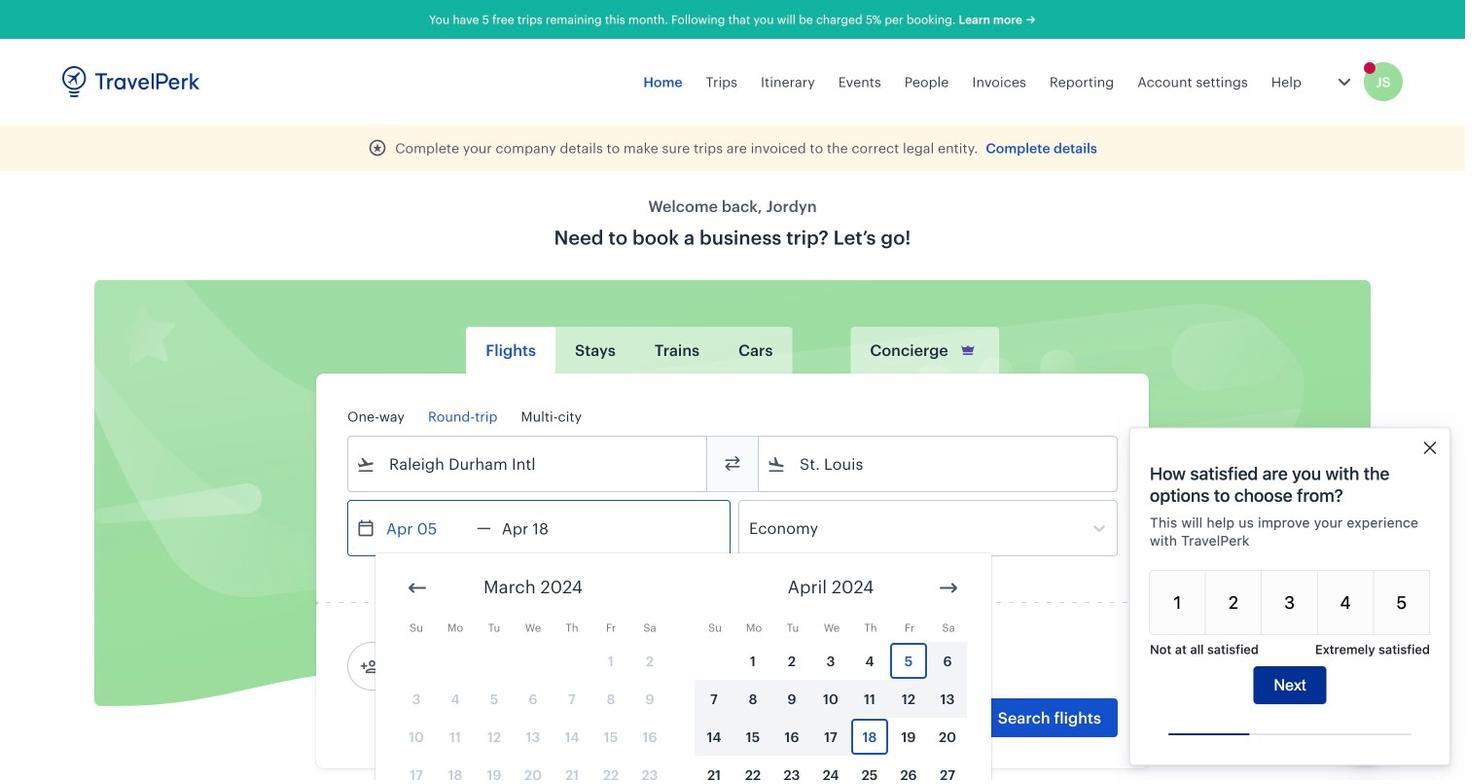 Task type: locate. For each thing, give the bounding box(es) containing it.
move forward to switch to the next month. image
[[937, 576, 960, 600]]



Task type: describe. For each thing, give the bounding box(es) containing it.
Return text field
[[491, 501, 592, 556]]

move backward to switch to the previous month. image
[[406, 576, 429, 600]]

Depart text field
[[376, 501, 477, 556]]

To search field
[[786, 449, 1092, 480]]

calendar application
[[376, 554, 1465, 780]]

From search field
[[376, 449, 681, 480]]

Add first traveler search field
[[379, 651, 582, 682]]



